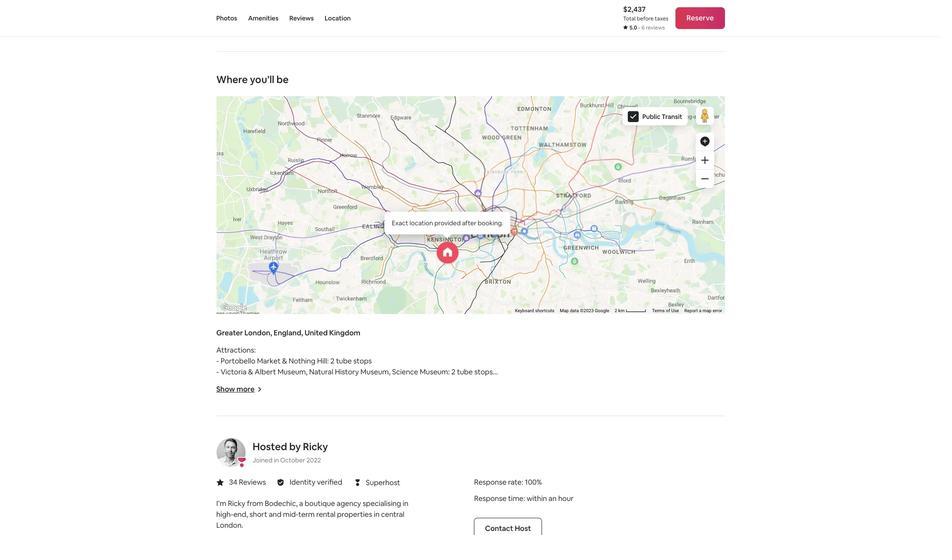 Task type: vqa. For each thing, say whether or not it's contained in the screenshot.
very to the top
yes



Task type: locate. For each thing, give the bounding box(es) containing it.
england,
[[274, 329, 303, 338]]

2 horizontal spatial a
[[699, 309, 702, 314]]

very
[[306, 28, 320, 38], [217, 50, 231, 60]]

amenities
[[248, 14, 279, 22]]

is right the find
[[330, 39, 335, 49]]

missing
[[557, 50, 582, 60]]

1 horizontal spatial 6
[[642, 24, 645, 31]]

road,
[[242, 389, 261, 399]]

covent
[[221, 444, 245, 454]]

1 horizontal spatial museum,
[[361, 368, 391, 377]]

college:
[[249, 379, 277, 388]]

1 horizontal spatial in
[[374, 510, 380, 520]]

response for response time
[[475, 494, 507, 504]]

king's
[[221, 389, 241, 399]]

ricky up end,
[[228, 499, 246, 509]]

0 horizontal spatial everything
[[217, 126, 253, 136]]

theatres:
[[313, 444, 345, 454]]

0 vertical spatial very
[[306, 28, 320, 38]]

1 vertical spatial &
[[248, 368, 253, 377]]

to right "due"
[[245, 137, 252, 147]]

2 vertical spatial in
[[374, 510, 380, 520]]

a left map on the bottom right of page
[[699, 309, 702, 314]]

0 horizontal spatial by
[[290, 441, 301, 454]]

- left covent
[[217, 444, 219, 454]]

0 vertical spatial garden
[[217, 28, 242, 38]]

1 - from the top
[[217, 357, 219, 366]]

0 vertical spatial ricky
[[303, 441, 328, 454]]

attractions: - portobello market & nothing hill: 2 tube stops - victoria & albert museum, natural history museum, science museum: 2 tube stops
[[217, 346, 493, 377]]

1 vertical spatial by
[[290, 441, 301, 454]]

show more button down "victoria"
[[217, 385, 262, 394]]

it
[[371, 137, 375, 147]]

everything up away
[[305, 94, 341, 103]]

in down specialising
[[374, 510, 380, 520]]

report
[[685, 309, 698, 314]]

2 right hill: on the bottom
[[331, 357, 335, 366]]

2 left km
[[615, 309, 618, 314]]

1 horizontal spatial be
[[381, 39, 390, 49]]

0 vertical spatial you
[[322, 50, 334, 60]]

ricky is a superhost. learn more about ricky. image
[[217, 439, 246, 468], [217, 439, 246, 468]]

- left "victoria"
[[217, 368, 219, 377]]

2 km
[[615, 309, 626, 314]]

by inside hosted by ricky joined in october 2022
[[290, 441, 301, 454]]

2 up chelsea:
[[278, 379, 282, 388]]

very up the find
[[306, 28, 320, 38]]

6 - from the top
[[217, 433, 219, 443]]

1 vertical spatial absolutely
[[292, 137, 326, 147]]

1 vertical spatial 6
[[277, 433, 282, 443]]

1 vertical spatial show more
[[217, 385, 255, 394]]

bodechic,
[[265, 499, 298, 509]]

some
[[217, 39, 235, 49]]

within
[[527, 494, 548, 504]]

1 vertical spatial be
[[277, 73, 289, 86]]

1 more from the top
[[237, 20, 255, 30]]

: left 100%
[[522, 478, 524, 488]]

a left 'few'
[[261, 105, 265, 114]]

drag pegman onto the map to open street view image
[[696, 107, 715, 125]]

term
[[299, 510, 315, 520]]

2 horizontal spatial &
[[282, 357, 287, 366]]

is inside garden with attached and very nice squirrels. surroundings some pubs including one, the find is absolutely to be tried, very british but above all where you feel at
[[330, 39, 335, 49]]

didn't
[[346, 126, 366, 136]]

where
[[299, 50, 320, 60]]

0 vertical spatial a
[[261, 105, 265, 114]]

response down response rate : 100%
[[475, 494, 507, 504]]

0 vertical spatial &
[[282, 357, 287, 366]]

in up central
[[403, 499, 409, 509]]

photos button
[[217, 0, 237, 36]]

data
[[570, 309, 579, 314]]

show down "victoria"
[[217, 385, 235, 394]]

i
[[289, 137, 290, 147]]

0 vertical spatial show more
[[217, 20, 255, 30]]

be up accommodation
[[277, 73, 289, 86]]

0 vertical spatial :
[[522, 478, 524, 488]]

1 horizontal spatial ricky
[[303, 441, 328, 454]]

2 response from the top
[[475, 494, 507, 504]]

zoom in image
[[702, 157, 709, 164]]

0 vertical spatial absolutely
[[336, 39, 371, 49]]

nothing
[[289, 357, 316, 366]]

garden inside garden with attached and very nice squirrels. surroundings some pubs including one, the find is absolutely to be tried, very british but above all where you feel at
[[217, 28, 242, 38]]

and up one,
[[291, 28, 304, 38]]

1 horizontal spatial a
[[300, 499, 303, 509]]

0 vertical spatial host
[[342, 115, 358, 125]]

be down the surroundings
[[381, 39, 390, 49]]

absolutely down perfect
[[292, 137, 326, 147]]

list
[[213, 0, 729, 147]]

tube up '3'
[[284, 379, 300, 388]]

6 right ·
[[642, 24, 645, 31]]

1 show more from the top
[[217, 20, 255, 30]]

you'll
[[250, 73, 275, 86]]

attractions:
[[217, 346, 256, 355]]

great
[[246, 83, 264, 92]]

reviews
[[290, 14, 314, 22], [239, 478, 266, 488]]

museum, right history
[[361, 368, 391, 377]]

& inside - piccadilly circus: 6 tube stops - covent garden & west end theatres: 7 tube stops
[[273, 444, 278, 454]]

feel
[[335, 50, 348, 60]]

public
[[643, 113, 661, 121]]

tube right '3'
[[298, 389, 314, 399]]

show up the some
[[217, 20, 235, 30]]

4 - from the top
[[217, 389, 219, 399]]

the
[[302, 39, 314, 49], [235, 94, 247, 103]]

verified
[[317, 478, 343, 488]]

supermarket
[[217, 115, 259, 125]]

response rate : 100%
[[475, 478, 542, 488]]

by up 'october'
[[290, 441, 301, 454]]

i'm ricky from bodechic, a boutique agency specialising in high-end, short and mid-term rental properties in central london.
[[217, 499, 409, 531]]

you right so
[[333, 126, 345, 136]]

rate
[[509, 478, 522, 488]]

accessible
[[369, 94, 404, 103]]

0 vertical spatial everything
[[305, 94, 341, 103]]

& right market
[[282, 357, 287, 366]]

0 vertical spatial be
[[381, 39, 390, 49]]

mid-
[[283, 510, 299, 520]]

to
[[372, 39, 380, 49], [605, 50, 612, 60], [386, 126, 393, 136], [245, 137, 252, 147]]

2 vertical spatial a
[[300, 499, 303, 509]]

add a place to the map image
[[700, 136, 711, 147]]

circus:
[[253, 433, 276, 443]]

hosted
[[253, 441, 287, 454]]

absolutely up at
[[336, 39, 371, 49]]

1 vertical spatial show more button
[[217, 385, 262, 394]]

0 horizontal spatial very
[[217, 50, 231, 60]]

- left the portobello
[[217, 357, 219, 366]]

from
[[217, 94, 234, 103]]

a inside i'm ricky from bodechic, a boutique agency specialising in high-end, short and mid-term rental properties in central london.
[[300, 499, 303, 509]]

very down the some
[[217, 50, 231, 60]]

0 horizontal spatial museum,
[[278, 368, 308, 377]]

0 vertical spatial reviews
[[290, 14, 314, 22]]

0 vertical spatial the
[[302, 39, 314, 49]]

museum, down nothing
[[278, 368, 308, 377]]

0 vertical spatial show
[[217, 20, 235, 30]]

need
[[367, 126, 384, 136]]

show more button up pubs
[[217, 20, 262, 30]]

show more up pubs
[[217, 20, 255, 30]]

0 vertical spatial response
[[475, 478, 507, 488]]

1 response from the top
[[475, 478, 507, 488]]

day and evening, great relaxing dishes and evening concerts. from the accommodation everything is easily accessible by metro that is a few minutes away on foot. comfortable supermarket open until 10pm nearby. host present even if everything was actually perfect so you didn't need to contact him due to problems. i absolutely recommend it .
[[217, 72, 421, 147]]

tube right museum: in the left of the page
[[457, 368, 473, 377]]

1 horizontal spatial absolutely
[[336, 39, 371, 49]]

present
[[359, 115, 385, 125]]

1 horizontal spatial everything
[[305, 94, 341, 103]]

1 horizontal spatial &
[[273, 444, 278, 454]]

0 vertical spatial by
[[405, 94, 414, 103]]

absolutely
[[336, 39, 371, 49], [292, 137, 326, 147]]

public transit
[[643, 113, 683, 121]]

tube up 'west' on the bottom of page
[[283, 433, 299, 443]]

1 vertical spatial ricky
[[228, 499, 246, 509]]

everything up "due"
[[217, 126, 253, 136]]

surroundings
[[368, 28, 413, 38]]

1 vertical spatial more
[[237, 385, 255, 394]]

0 horizontal spatial a
[[261, 105, 265, 114]]

0 horizontal spatial host
[[342, 115, 358, 125]]

0 horizontal spatial absolutely
[[292, 137, 326, 147]]

1 horizontal spatial the
[[302, 39, 314, 49]]

2 inside button
[[615, 309, 618, 314]]

1 horizontal spatial reviews
[[290, 14, 314, 22]]

a up term
[[300, 499, 303, 509]]

1 vertical spatial you
[[333, 126, 345, 136]]

ricky up 2022
[[303, 441, 328, 454]]

concerts.
[[358, 83, 390, 92]]

dishes
[[293, 83, 315, 92]]

1 vertical spatial show
[[217, 385, 235, 394]]

: left 'within'
[[524, 494, 526, 504]]

6
[[642, 24, 645, 31], [277, 433, 282, 443]]

a
[[261, 105, 265, 114], [699, 309, 702, 314], [300, 499, 303, 509]]

0 horizontal spatial 6
[[277, 433, 282, 443]]

reviews button
[[290, 0, 314, 36]]

6 up 'west' on the bottom of page
[[277, 433, 282, 443]]

end
[[299, 444, 312, 454]]

location button
[[325, 0, 351, 36]]

but
[[255, 50, 267, 60]]

2 vertical spatial &
[[273, 444, 278, 454]]

things.
[[633, 50, 655, 60]]

is
[[330, 39, 335, 49], [550, 50, 555, 60], [343, 94, 348, 103], [254, 105, 259, 114]]

absolutely inside day and evening, great relaxing dishes and evening concerts. from the accommodation everything is easily accessible by metro that is a few minutes away on foot. comfortable supermarket open until 10pm nearby. host present even if everything was actually perfect so you didn't need to contact him due to problems. i absolutely recommend it .
[[292, 137, 326, 147]]

and right dishes
[[316, 83, 329, 92]]

1 horizontal spatial by
[[405, 94, 414, 103]]

few
[[266, 105, 279, 114]]

show more down "victoria"
[[217, 385, 255, 394]]

0 vertical spatial show more button
[[217, 20, 262, 30]]

specialising
[[363, 499, 401, 509]]

2 inside the - imperial college: 2 tube stops - king's road, chelsea: 3 tube stops
[[278, 379, 282, 388]]

- left king's
[[217, 389, 219, 399]]

garden up the some
[[217, 28, 242, 38]]

more up pubs
[[237, 20, 255, 30]]

&
[[282, 357, 287, 366], [248, 368, 253, 377], [273, 444, 278, 454]]

2 show more button from the top
[[217, 385, 262, 394]]

to down the surroundings
[[372, 39, 380, 49]]

terms of use link
[[653, 309, 679, 314]]

& left albert
[[248, 368, 253, 377]]

-
[[217, 357, 219, 366], [217, 368, 219, 377], [217, 379, 219, 388], [217, 389, 219, 399], [217, 411, 219, 421], [217, 433, 219, 443], [217, 444, 219, 454]]

is right that
[[254, 105, 259, 114]]

garden down circus:
[[247, 444, 272, 454]]

1 vertical spatial :
[[524, 494, 526, 504]]

1 vertical spatial host
[[515, 524, 532, 534]]

2 show from the top
[[217, 385, 235, 394]]

1 vertical spatial response
[[475, 494, 507, 504]]

- left the 'imperial'
[[217, 379, 219, 388]]

albert
[[255, 368, 276, 377]]

you inside day and evening, great relaxing dishes and evening concerts. from the accommodation everything is easily accessible by metro that is a few minutes away on foot. comfortable supermarket open until 10pm nearby. host present even if everything was actually perfect so you didn't need to contact him due to problems. i absolutely recommend it .
[[333, 126, 345, 136]]

2 right museum: in the left of the page
[[452, 368, 456, 377]]

foot.
[[338, 105, 354, 114]]

the up that
[[235, 94, 247, 103]]

tube up history
[[336, 357, 352, 366]]

1 vertical spatial in
[[403, 499, 409, 509]]

more down "victoria"
[[237, 385, 255, 394]]

the up "where"
[[302, 39, 314, 49]]

hosted by ricky joined in october 2022
[[253, 441, 328, 465]]

host inside contact host link
[[515, 524, 532, 534]]

reviews up one,
[[290, 14, 314, 22]]

response time : within an hour
[[475, 494, 574, 504]]

0 horizontal spatial ricky
[[228, 499, 246, 509]]

0 horizontal spatial in
[[274, 457, 279, 465]]

2 museum, from the left
[[361, 368, 391, 377]]

1 horizontal spatial host
[[515, 524, 532, 534]]

nearby.
[[316, 115, 340, 125]]

0 vertical spatial in
[[274, 457, 279, 465]]

photos
[[217, 14, 237, 22]]

- left hyde
[[217, 411, 219, 421]]

1 vertical spatial the
[[235, 94, 247, 103]]

was
[[254, 126, 267, 136]]

to down even
[[386, 126, 393, 136]]

actually
[[269, 126, 295, 136]]

reviews right 34
[[239, 478, 266, 488]]

1 show more button from the top
[[217, 20, 262, 30]]

1 vertical spatial garden
[[247, 444, 272, 454]]

reserve
[[687, 13, 715, 23]]

34 reviews
[[229, 478, 266, 488]]

1 horizontal spatial very
[[306, 28, 320, 38]]

agency
[[337, 499, 361, 509]]

0 horizontal spatial garden
[[217, 28, 242, 38]]

october
[[281, 457, 305, 465]]

host down foot.
[[342, 115, 358, 125]]

1 show from the top
[[217, 20, 235, 30]]

you
[[322, 50, 334, 60], [333, 126, 345, 136]]

7 - from the top
[[217, 444, 219, 454]]

response left rate
[[475, 478, 507, 488]]

and down "bodechic,"
[[269, 510, 282, 520]]

open
[[261, 115, 278, 125]]

store
[[614, 50, 631, 60]]

0 vertical spatial more
[[237, 20, 255, 30]]

host right contact
[[515, 524, 532, 534]]

garden inside - piccadilly circus: 6 tube stops - covent garden & west end theatres: 7 tube stops
[[247, 444, 272, 454]]

you down the find
[[322, 50, 334, 60]]

high-
[[217, 510, 234, 520]]

0 horizontal spatial reviews
[[239, 478, 266, 488]]

response for response rate
[[475, 478, 507, 488]]

- left "piccadilly"
[[217, 433, 219, 443]]

0 horizontal spatial the
[[235, 94, 247, 103]]

& left 'west' on the bottom of page
[[273, 444, 278, 454]]

by up if
[[405, 94, 414, 103]]

list containing show more
[[213, 0, 729, 147]]

in right joined
[[274, 457, 279, 465]]

in inside hosted by ricky joined in october 2022
[[274, 457, 279, 465]]

1 horizontal spatial garden
[[247, 444, 272, 454]]



Task type: describe. For each thing, give the bounding box(es) containing it.
by inside day and evening, great relaxing dishes and evening concerts. from the accommodation everything is easily accessible by metro that is a few minutes away on foot. comfortable supermarket open until 10pm nearby. host present even if everything was actually perfect so you didn't need to contact him due to problems. i absolutely recommend it .
[[405, 94, 414, 103]]

tube right 4
[[264, 411, 279, 421]]

nice
[[322, 28, 335, 38]]

evening,
[[217, 83, 244, 92]]

where
[[217, 73, 248, 86]]

pricipal
[[524, 50, 548, 60]]

and inside garden with attached and very nice squirrels. surroundings some pubs including one, the find is absolutely to be tried, very british but above all where you feel at
[[291, 28, 304, 38]]

london,
[[245, 329, 272, 338]]

: for response rate
[[522, 478, 524, 488]]

2 show more from the top
[[217, 385, 255, 394]]

from
[[247, 499, 263, 509]]

1 vertical spatial reviews
[[239, 478, 266, 488]]

2 - from the top
[[217, 368, 219, 377]]

to inside garden with attached and very nice squirrels. surroundings some pubs including one, the find is absolutely to be tried, very british but above all where you feel at
[[372, 39, 380, 49]]

at
[[350, 50, 356, 60]]

perfect
[[296, 126, 322, 136]]

if
[[405, 115, 409, 125]]

portobello
[[221, 357, 256, 366]]

taxes
[[655, 15, 669, 22]]

contact host
[[486, 524, 532, 534]]

identity
[[290, 478, 316, 488]]

report a map error link
[[685, 309, 723, 314]]

find
[[315, 39, 328, 49]]

5.0 · 6 reviews
[[630, 24, 666, 31]]

host inside day and evening, great relaxing dishes and evening concerts. from the accommodation everything is easily accessible by metro that is a few minutes away on foot. comfortable supermarket open until 10pm nearby. host present even if everything was actually perfect so you didn't need to contact him due to problems. i absolutely recommend it .
[[342, 115, 358, 125]]

minutes
[[281, 105, 307, 114]]

3 - from the top
[[217, 379, 219, 388]]

2022
[[307, 457, 321, 465]]

properties
[[337, 510, 373, 520]]

tube right 7
[[352, 444, 368, 454]]

show more button inside list
[[217, 20, 262, 30]]

so
[[323, 126, 331, 136]]

even
[[387, 115, 403, 125]]

- hyde park: 4 tube stops
[[217, 411, 300, 421]]

10pm
[[296, 115, 314, 125]]

hyde
[[221, 411, 238, 421]]

united
[[305, 329, 328, 338]]

attached
[[259, 28, 290, 38]]

2 km button
[[612, 308, 650, 314]]

map data ©2023 google
[[560, 309, 610, 314]]

victoria
[[221, 368, 247, 377]]

5 - from the top
[[217, 411, 219, 421]]

superhost
[[366, 478, 401, 488]]

󰀃
[[356, 478, 360, 488]]

and inside i'm ricky from bodechic, a boutique agency specialising in high-end, short and mid-term rental properties in central london.
[[269, 510, 282, 520]]

location
[[325, 14, 351, 22]]

0 vertical spatial 6
[[642, 24, 645, 31]]

6 inside - piccadilly circus: 6 tube stops - covent garden & west end theatres: 7 tube stops
[[277, 433, 282, 443]]

google map
showing 14 points of interest. region
[[109, 0, 807, 348]]

2 horizontal spatial in
[[403, 499, 409, 509]]

km
[[619, 309, 625, 314]]

1 vertical spatial a
[[699, 309, 702, 314]]

show inside list
[[217, 20, 235, 30]]

museum:
[[420, 368, 450, 377]]

accommodation
[[248, 94, 303, 103]]

on
[[328, 105, 336, 114]]

contact host link
[[475, 518, 542, 536]]

metro
[[217, 105, 237, 114]]

garden with attached and very nice squirrels. surroundings some pubs including one, the find is absolutely to be tried, very british but above all where you feel at
[[217, 28, 413, 60]]

the bathroom pricipal is missing space to store things.
[[475, 50, 655, 60]]

7
[[346, 444, 350, 454]]

·
[[639, 24, 640, 31]]

imperial
[[221, 379, 248, 388]]

london.
[[217, 521, 243, 531]]

- imperial college: 2 tube stops - king's road, chelsea: 3 tube stops
[[217, 379, 334, 399]]

reviews
[[647, 24, 666, 31]]

joined
[[253, 457, 273, 465]]

all
[[290, 50, 298, 60]]

to left store
[[605, 50, 612, 60]]

keyboard
[[515, 309, 534, 314]]

34
[[229, 478, 238, 488]]

1 museum, from the left
[[278, 368, 308, 377]]

error
[[713, 309, 723, 314]]

5.0
[[630, 24, 638, 31]]

keyboard shortcuts button
[[515, 308, 555, 314]]

map
[[703, 309, 712, 314]]

ricky inside i'm ricky from bodechic, a boutique agency specialising in high-end, short and mid-term rental properties in central london.
[[228, 499, 246, 509]]

before
[[637, 15, 654, 22]]

kingdom
[[330, 329, 361, 338]]

the inside garden with attached and very nice squirrels. surroundings some pubs including one, the find is absolutely to be tried, very british but above all where you feel at
[[302, 39, 314, 49]]

easily
[[349, 94, 368, 103]]

zoom out image
[[702, 175, 709, 183]]

short
[[250, 510, 268, 520]]

google image
[[219, 303, 249, 314]]

100%
[[525, 478, 542, 488]]

boutique
[[305, 499, 335, 509]]

him
[[217, 137, 229, 147]]

market
[[257, 357, 281, 366]]

1 vertical spatial everything
[[217, 126, 253, 136]]

ricky inside hosted by ricky joined in october 2022
[[303, 441, 328, 454]]

a inside day and evening, great relaxing dishes and evening concerts. from the accommodation everything is easily accessible by metro that is a few minutes away on foot. comfortable supermarket open until 10pm nearby. host present even if everything was actually perfect so you didn't need to contact him due to problems. i absolutely recommend it .
[[261, 105, 265, 114]]

report a map error
[[685, 309, 723, 314]]

: for response time
[[524, 494, 526, 504]]

your stay location, map pin image
[[437, 242, 459, 264]]

map
[[560, 309, 569, 314]]

transit
[[662, 113, 683, 121]]

and up evening,
[[231, 72, 244, 81]]

day
[[217, 72, 230, 81]]

the
[[475, 50, 487, 60]]

reserve button
[[676, 7, 725, 29]]

be inside garden with attached and very nice squirrels. surroundings some pubs including one, the find is absolutely to be tried, very british but above all where you feel at
[[381, 39, 390, 49]]

west
[[280, 444, 297, 454]]

chelsea:
[[262, 389, 291, 399]]

absolutely inside garden with attached and very nice squirrels. surroundings some pubs including one, the find is absolutely to be tried, very british but above all where you feel at
[[336, 39, 371, 49]]

0 horizontal spatial &
[[248, 368, 253, 377]]

is up foot.
[[343, 94, 348, 103]]

history
[[335, 368, 359, 377]]

is right pricipal in the right of the page
[[550, 50, 555, 60]]

hour
[[559, 494, 574, 504]]

comfortable
[[355, 105, 399, 114]]

1 vertical spatial very
[[217, 50, 231, 60]]

2 more from the top
[[237, 385, 255, 394]]

space
[[583, 50, 603, 60]]

0 horizontal spatial be
[[277, 73, 289, 86]]

end,
[[234, 510, 248, 520]]

relaxing
[[266, 83, 292, 92]]

you inside garden with attached and very nice squirrels. surroundings some pubs including one, the find is absolutely to be tried, very british but above all where you feel at
[[322, 50, 334, 60]]

the inside day and evening, great relaxing dishes and evening concerts. from the accommodation everything is easily accessible by metro that is a few minutes away on foot. comfortable supermarket open until 10pm nearby. host present even if everything was actually perfect so you didn't need to contact him due to problems. i absolutely recommend it .
[[235, 94, 247, 103]]



